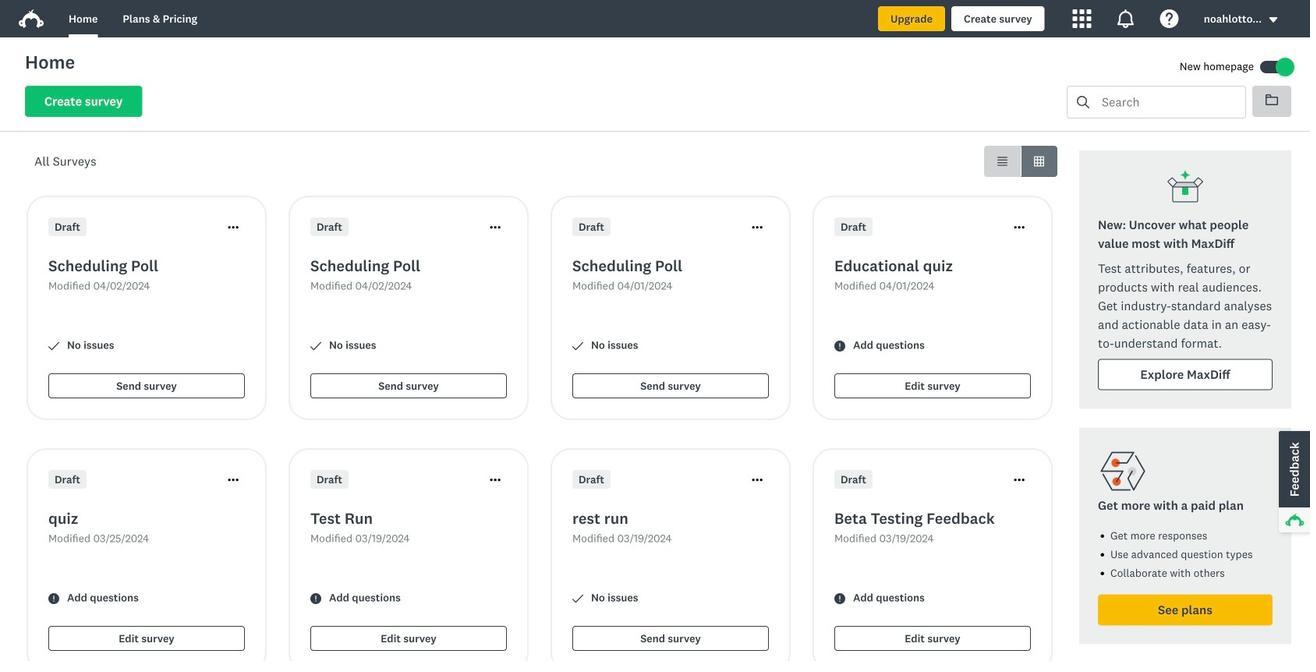 Task type: locate. For each thing, give the bounding box(es) containing it.
0 vertical spatial no issues image
[[573, 341, 584, 352]]

dropdown arrow icon image
[[1269, 14, 1280, 25], [1270, 17, 1278, 23]]

1 no issues image from the top
[[573, 341, 584, 352]]

0 horizontal spatial no issues image
[[48, 341, 59, 352]]

2 no issues image from the top
[[573, 594, 584, 605]]

notification center icon image
[[1117, 9, 1136, 28]]

Search text field
[[1090, 87, 1246, 118]]

products icon image
[[1073, 9, 1092, 28], [1073, 9, 1092, 28]]

group
[[985, 146, 1058, 177]]

no issues image
[[573, 341, 584, 352], [573, 594, 584, 605]]

2 brand logo image from the top
[[19, 9, 44, 28]]

folders image
[[1266, 94, 1279, 106]]

1 horizontal spatial no issues image
[[311, 341, 321, 352]]

response based pricing icon image
[[1099, 447, 1148, 497]]

1 vertical spatial no issues image
[[573, 594, 584, 605]]

brand logo image
[[19, 6, 44, 31], [19, 9, 44, 28]]

max diff icon image
[[1167, 169, 1205, 207]]

search image
[[1077, 96, 1090, 108]]

1 brand logo image from the top
[[19, 6, 44, 31]]

help icon image
[[1161, 9, 1179, 28]]

no issues image
[[48, 341, 59, 352], [311, 341, 321, 352]]

warning image
[[835, 341, 846, 352], [48, 594, 59, 605], [311, 594, 321, 605], [835, 594, 846, 605]]



Task type: vqa. For each thing, say whether or not it's contained in the screenshot.
Products Icon to the left
no



Task type: describe. For each thing, give the bounding box(es) containing it.
search image
[[1077, 96, 1090, 108]]

1 no issues image from the left
[[48, 341, 59, 352]]

folders image
[[1266, 94, 1279, 105]]

2 no issues image from the left
[[311, 341, 321, 352]]



